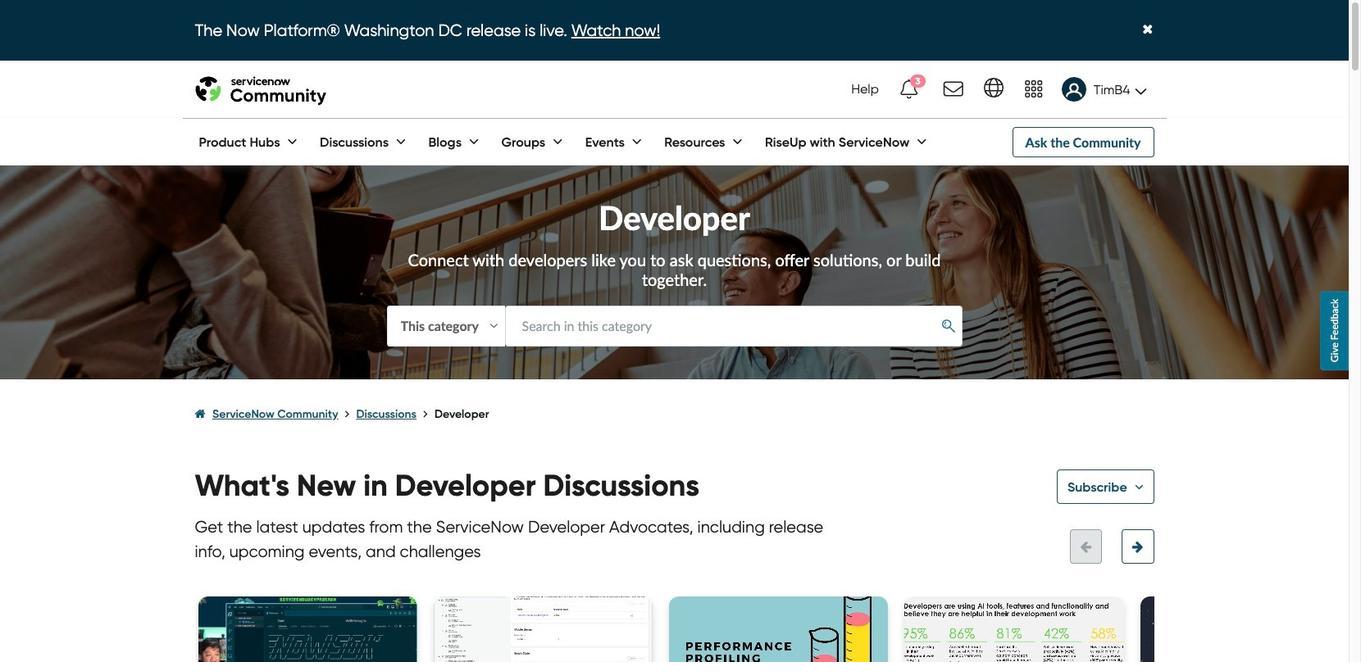Task type: locate. For each thing, give the bounding box(es) containing it.
timb4 image
[[1062, 77, 1086, 102]]

menu bar
[[182, 119, 930, 165]]

list
[[195, 392, 1154, 437]]

Search text field
[[505, 306, 962, 347]]

None submit
[[936, 314, 961, 338]]



Task type: vqa. For each thing, say whether or not it's contained in the screenshot.
banner
no



Task type: describe. For each thing, give the bounding box(es) containing it.
language selector image
[[984, 78, 1003, 97]]

close image
[[1143, 23, 1153, 37]]



